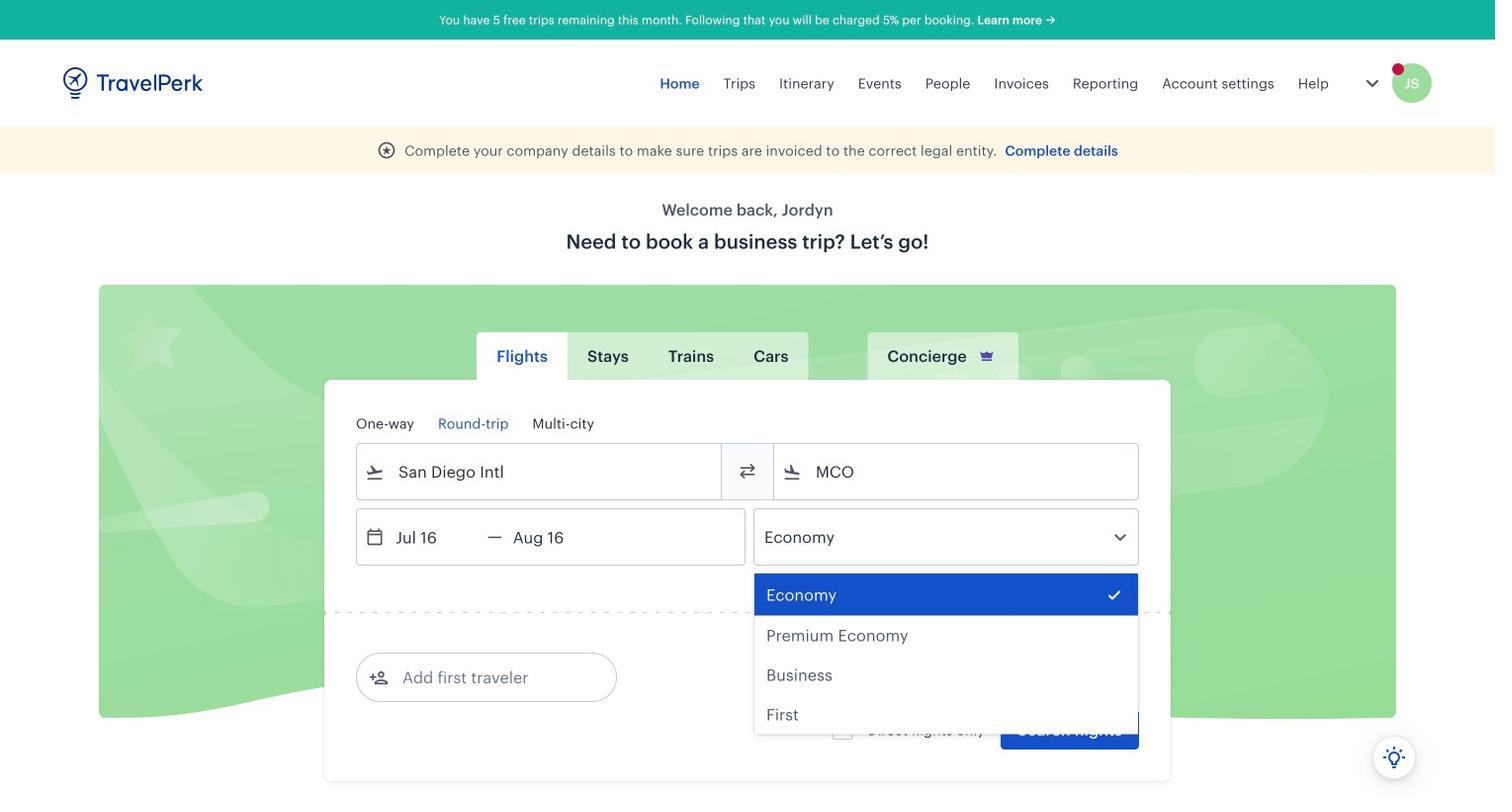 Task type: describe. For each thing, give the bounding box(es) containing it.
To search field
[[802, 456, 1113, 488]]

Return text field
[[502, 509, 605, 565]]



Task type: vqa. For each thing, say whether or not it's contained in the screenshot.
Add first traveler search field
yes



Task type: locate. For each thing, give the bounding box(es) containing it.
Depart text field
[[385, 509, 488, 565]]

Add first traveler search field
[[389, 662, 594, 693]]

From search field
[[385, 456, 695, 488]]



